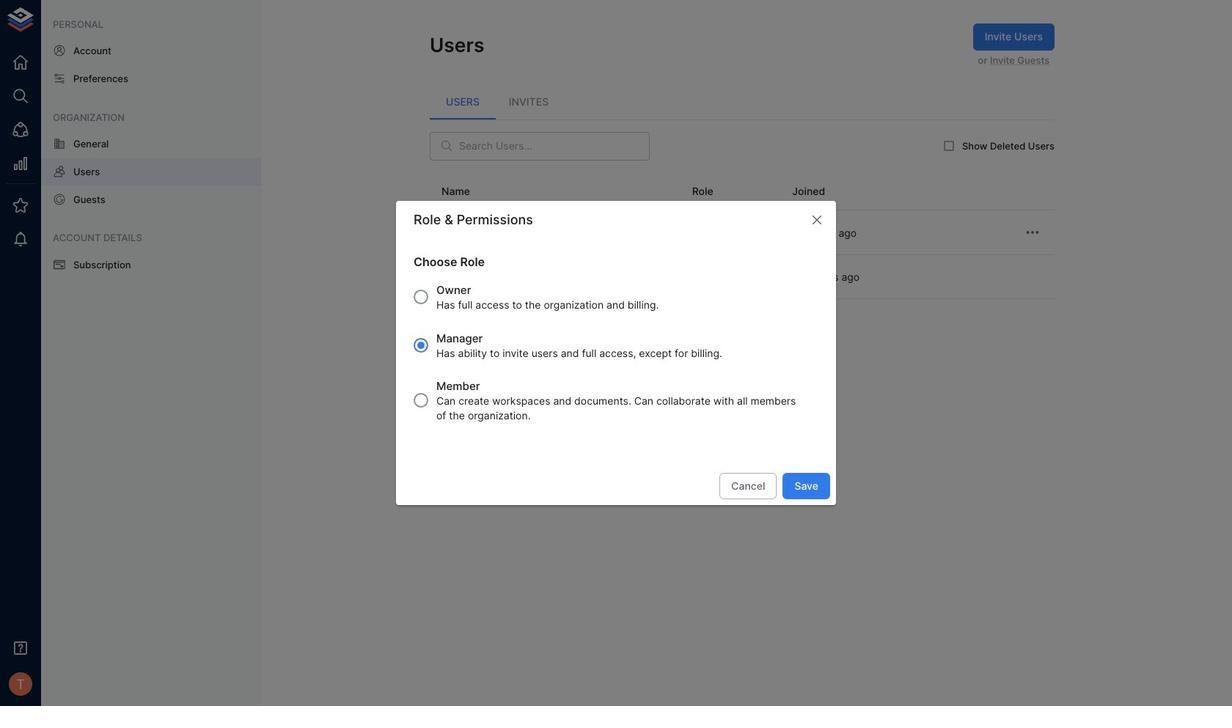 Task type: vqa. For each thing, say whether or not it's contained in the screenshot.
the CEO text box
no



Task type: locate. For each thing, give the bounding box(es) containing it.
option group
[[406, 282, 819, 441]]

tab list
[[430, 84, 1055, 119]]

Search Users... text field
[[459, 132, 650, 161]]

dialog
[[396, 201, 836, 506]]



